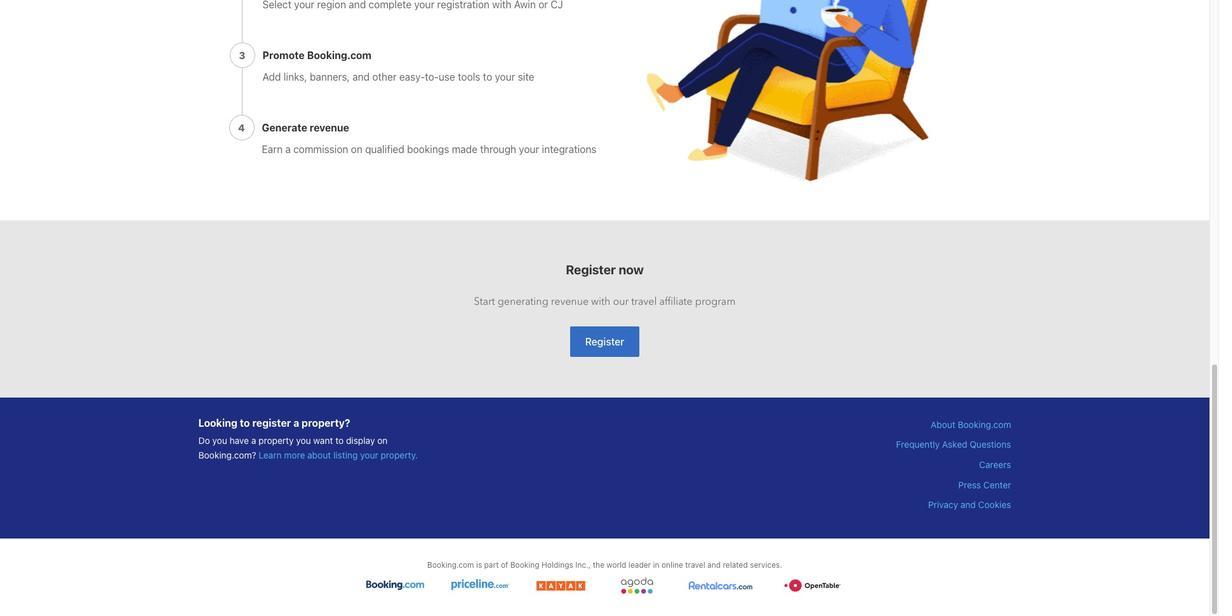 Task type: describe. For each thing, give the bounding box(es) containing it.
add links, banners, and other easy-to-use tools to your site
[[263, 71, 535, 83]]

1 you from the left
[[212, 435, 227, 446]]

2 horizontal spatial your
[[519, 143, 540, 155]]

2 vertical spatial your
[[360, 450, 379, 460]]

4
[[238, 121, 245, 135]]

booking.com for promote booking.com
[[307, 50, 372, 61]]

1 vertical spatial travel
[[686, 560, 706, 570]]

privacy and cookies link
[[929, 500, 1012, 510]]

looking to register a property?
[[199, 417, 350, 429]]

2 horizontal spatial and
[[961, 500, 976, 510]]

register for register
[[586, 336, 625, 347]]

property?
[[302, 417, 350, 429]]

part
[[485, 560, 499, 570]]

opentable image
[[784, 578, 844, 594]]

about booking.com
[[931, 419, 1012, 430]]

privacy
[[929, 500, 959, 510]]

frequently asked questions link
[[897, 439, 1012, 450]]

site
[[518, 71, 535, 83]]

earn
[[262, 143, 283, 155]]

learn more about listing your property.
[[259, 450, 418, 460]]

about
[[308, 450, 331, 460]]

to inside do you have a property you want to display on booking.com?
[[336, 435, 344, 446]]

booking
[[511, 560, 540, 570]]

1 horizontal spatial a
[[286, 143, 291, 155]]

press center
[[959, 479, 1012, 490]]

1 vertical spatial revenue
[[551, 295, 589, 309]]

agoda image
[[615, 578, 659, 594]]

want
[[314, 435, 333, 446]]

careers
[[980, 459, 1012, 470]]

banners,
[[310, 71, 350, 83]]

property.
[[381, 450, 418, 460]]

about booking.com link
[[931, 419, 1012, 430]]

bookings
[[407, 143, 449, 155]]

cookies
[[979, 500, 1012, 510]]

promote
[[263, 50, 305, 61]]

register for register now
[[566, 263, 616, 277]]

register button
[[570, 326, 640, 357]]

questions
[[970, 439, 1012, 450]]

integrations
[[542, 143, 597, 155]]

generate revenue
[[262, 122, 349, 133]]

listing
[[334, 450, 358, 460]]

inc.,
[[576, 560, 591, 570]]

priceline image
[[452, 578, 510, 594]]

looking
[[199, 417, 238, 429]]

0 horizontal spatial revenue
[[310, 122, 349, 133]]

2 vertical spatial booking.com
[[428, 560, 474, 570]]

easy-
[[400, 71, 425, 83]]

2 you from the left
[[296, 435, 311, 446]]

services.
[[751, 560, 783, 570]]

program
[[696, 295, 736, 309]]

generate
[[262, 122, 307, 133]]

start generating revenue with our travel affiliate program
[[474, 295, 736, 309]]

promote booking.com
[[263, 50, 372, 61]]

a for property?
[[294, 417, 299, 429]]

links,
[[284, 71, 307, 83]]



Task type: vqa. For each thing, say whether or not it's contained in the screenshot.
10's COMFORT
no



Task type: locate. For each thing, give the bounding box(es) containing it.
frequently
[[897, 439, 940, 450]]

press
[[959, 479, 982, 490]]

register
[[252, 417, 291, 429]]

a right register
[[294, 417, 299, 429]]

online
[[662, 560, 684, 570]]

0 vertical spatial on
[[351, 143, 363, 155]]

0 horizontal spatial your
[[360, 450, 379, 460]]

asked
[[943, 439, 968, 450]]

and left other
[[353, 71, 370, 83]]

register down start generating revenue with our travel affiliate program
[[586, 336, 625, 347]]

through
[[480, 143, 517, 155]]

and left the "related"
[[708, 560, 721, 570]]

register link
[[570, 326, 640, 357]]

to up have
[[240, 417, 250, 429]]

start
[[474, 295, 495, 309]]

frequently asked questions
[[897, 439, 1012, 450]]

you up more
[[296, 435, 311, 446]]

travel right "our"
[[632, 295, 657, 309]]

a for property
[[251, 435, 256, 446]]

1 vertical spatial your
[[519, 143, 540, 155]]

you right do
[[212, 435, 227, 446]]

rentalcars image
[[687, 578, 756, 594]]

on left qualified
[[351, 143, 363, 155]]

booking.com is part of booking holdings inc., the world leader in online travel and related services.
[[428, 560, 783, 570]]

learn
[[259, 450, 282, 460]]

0 vertical spatial booking.com
[[307, 50, 372, 61]]

1 horizontal spatial your
[[495, 71, 516, 83]]

revenue up commission
[[310, 122, 349, 133]]

0 vertical spatial your
[[495, 71, 516, 83]]

tools
[[458, 71, 481, 83]]

to up learn more about listing your property. 'link'
[[336, 435, 344, 446]]

commission
[[294, 143, 349, 155]]

booking.com?
[[199, 450, 256, 460]]

booking.com up banners,
[[307, 50, 372, 61]]

register
[[566, 263, 616, 277], [586, 336, 625, 347]]

0 horizontal spatial travel
[[632, 295, 657, 309]]

2 vertical spatial and
[[708, 560, 721, 570]]

and
[[353, 71, 370, 83], [961, 500, 976, 510], [708, 560, 721, 570]]

1 horizontal spatial on
[[378, 435, 388, 446]]

on inside do you have a property you want to display on booking.com?
[[378, 435, 388, 446]]

add
[[263, 71, 281, 83]]

0 horizontal spatial and
[[353, 71, 370, 83]]

0 vertical spatial register
[[566, 263, 616, 277]]

1 vertical spatial and
[[961, 500, 976, 510]]

1 horizontal spatial revenue
[[551, 295, 589, 309]]

0 horizontal spatial on
[[351, 143, 363, 155]]

the
[[593, 560, 605, 570]]

your down display
[[360, 450, 379, 460]]

1 horizontal spatial and
[[708, 560, 721, 570]]

1 vertical spatial to
[[240, 417, 250, 429]]

booking.com left is
[[428, 560, 474, 570]]

affiliate
[[660, 295, 693, 309]]

1 horizontal spatial travel
[[686, 560, 706, 570]]

with
[[592, 295, 611, 309]]

on right display
[[378, 435, 388, 446]]

1 vertical spatial on
[[378, 435, 388, 446]]

0 vertical spatial revenue
[[310, 122, 349, 133]]

is
[[476, 560, 482, 570]]

in
[[654, 560, 660, 570]]

2 horizontal spatial to
[[483, 71, 493, 83]]

0 vertical spatial to
[[483, 71, 493, 83]]

a
[[286, 143, 291, 155], [294, 417, 299, 429], [251, 435, 256, 446]]

related
[[723, 560, 748, 570]]

your right 'through'
[[519, 143, 540, 155]]

0 vertical spatial and
[[353, 71, 370, 83]]

0 vertical spatial travel
[[632, 295, 657, 309]]

property
[[259, 435, 294, 446]]

and down press at the bottom
[[961, 500, 976, 510]]

now
[[619, 263, 644, 277]]

to-
[[425, 71, 439, 83]]

2 horizontal spatial booking.com
[[958, 419, 1012, 430]]

of
[[501, 560, 509, 570]]

qualified
[[365, 143, 405, 155]]

center
[[984, 479, 1012, 490]]

1 horizontal spatial to
[[336, 435, 344, 446]]

learn more about listing your property. link
[[259, 450, 418, 460]]

you
[[212, 435, 227, 446], [296, 435, 311, 446]]

display
[[346, 435, 375, 446]]

2 vertical spatial a
[[251, 435, 256, 446]]

booking.com up questions
[[958, 419, 1012, 430]]

1 vertical spatial a
[[294, 417, 299, 429]]

0 horizontal spatial to
[[240, 417, 250, 429]]

our
[[613, 295, 629, 309]]

register inside button
[[586, 336, 625, 347]]

to
[[483, 71, 493, 83], [240, 417, 250, 429], [336, 435, 344, 446]]

travel
[[632, 295, 657, 309], [686, 560, 706, 570]]

your left site
[[495, 71, 516, 83]]

booking.com
[[307, 50, 372, 61], [958, 419, 1012, 430], [428, 560, 474, 570]]

1 horizontal spatial booking.com
[[428, 560, 474, 570]]

more
[[284, 450, 305, 460]]

1 vertical spatial booking.com
[[958, 419, 1012, 430]]

0 horizontal spatial booking.com
[[307, 50, 372, 61]]

world
[[607, 560, 627, 570]]

2 vertical spatial to
[[336, 435, 344, 446]]

3
[[239, 49, 246, 63]]

on
[[351, 143, 363, 155], [378, 435, 388, 446]]

register up with
[[566, 263, 616, 277]]

booking.com image
[[366, 578, 424, 594]]

have
[[230, 435, 249, 446]]

revenue left with
[[551, 295, 589, 309]]

earn a commission on qualified bookings made through your integrations
[[262, 143, 597, 155]]

privacy and cookies
[[929, 500, 1012, 510]]

to right tools
[[483, 71, 493, 83]]

0 vertical spatial a
[[286, 143, 291, 155]]

leader
[[629, 560, 651, 570]]

your
[[495, 71, 516, 83], [519, 143, 540, 155], [360, 450, 379, 460]]

travel right online
[[686, 560, 706, 570]]

1 vertical spatial register
[[586, 336, 625, 347]]

a inside do you have a property you want to display on booking.com?
[[251, 435, 256, 446]]

do
[[199, 435, 210, 446]]

2 horizontal spatial a
[[294, 417, 299, 429]]

about
[[931, 419, 956, 430]]

made
[[452, 143, 478, 155]]

a right have
[[251, 435, 256, 446]]

use
[[439, 71, 455, 83]]

generating
[[498, 295, 549, 309]]

a right earn
[[286, 143, 291, 155]]

careers link
[[980, 459, 1012, 470]]

press center link
[[959, 479, 1012, 490]]

register now
[[566, 263, 644, 277]]

0 horizontal spatial a
[[251, 435, 256, 446]]

kayak image
[[537, 578, 587, 594]]

1 horizontal spatial you
[[296, 435, 311, 446]]

0 horizontal spatial you
[[212, 435, 227, 446]]

do you have a property you want to display on booking.com?
[[199, 435, 388, 460]]

holdings
[[542, 560, 574, 570]]

booking.com for about booking.com
[[958, 419, 1012, 430]]

revenue
[[310, 122, 349, 133], [551, 295, 589, 309]]

other
[[373, 71, 397, 83]]



